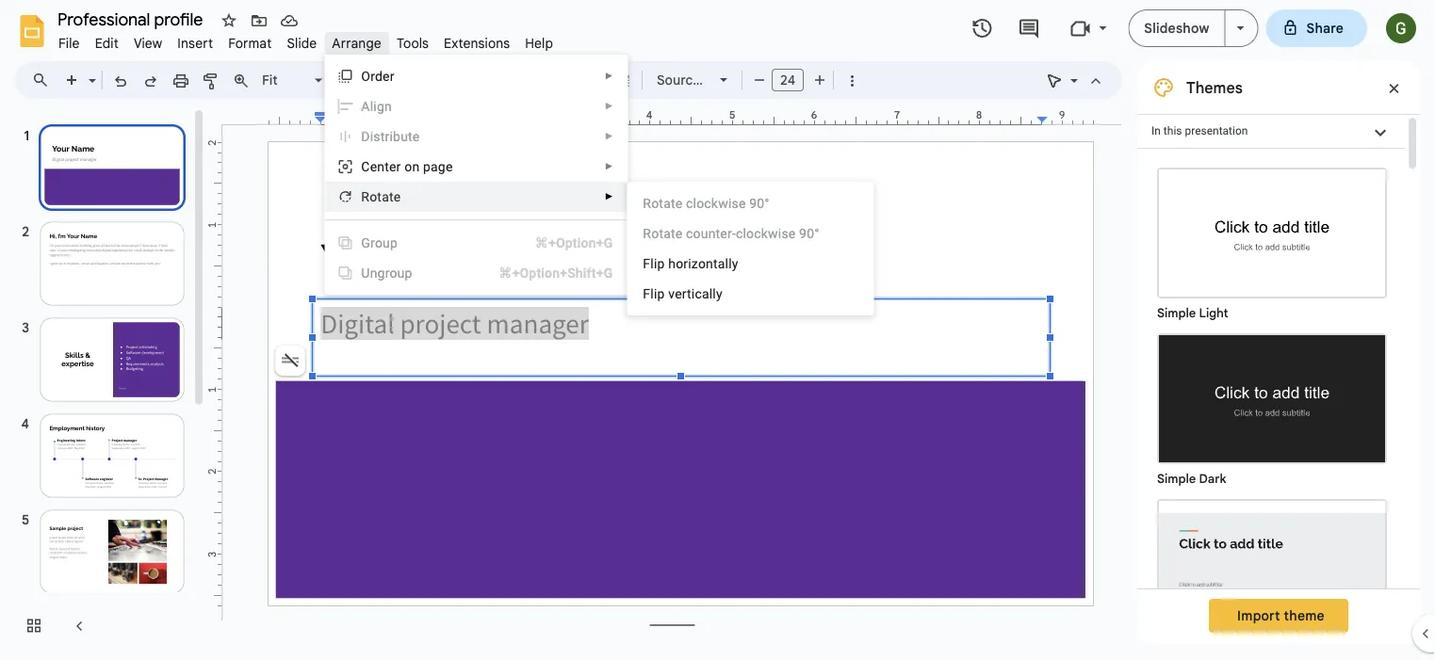 Task type: vqa. For each thing, say whether or not it's contained in the screenshot.


Task type: describe. For each thing, give the bounding box(es) containing it.
⌘+option+g element
[[512, 234, 613, 253]]

ertically
[[675, 286, 723, 302]]

menu item containing d
[[326, 122, 627, 152]]

import
[[1238, 608, 1281, 624]]

themes
[[1187, 78, 1243, 97]]

source
[[657, 72, 701, 88]]

simple for simple light
[[1157, 306, 1196, 321]]

main toolbar
[[56, 66, 867, 96]]

u
[[361, 265, 370, 281]]

menu bar inside menu bar 'banner'
[[51, 25, 561, 56]]

slideshow button
[[1129, 9, 1226, 47]]

c enter on page
[[361, 159, 453, 174]]

ate
[[664, 226, 683, 241]]

flip for flip h orizontally
[[643, 256, 665, 271]]

► for otate
[[605, 191, 614, 202]]

h
[[668, 256, 676, 271]]

help menu item
[[518, 32, 561, 54]]

center on page c element
[[361, 159, 459, 174]]

ungroup u element
[[361, 265, 418, 281]]

► for enter on page
[[605, 161, 614, 172]]

option group inside themes section
[[1138, 149, 1405, 661]]

menu bar banner
[[0, 0, 1435, 661]]

istribute
[[370, 129, 420, 144]]

► for istribute
[[605, 131, 614, 142]]

mode and view toolbar
[[1040, 61, 1111, 99]]

1 horizontal spatial 90°
[[799, 226, 820, 241]]

streamline image
[[1159, 501, 1386, 629]]

Simple Light radio
[[1148, 158, 1397, 661]]

flip horizontally h element
[[643, 256, 744, 271]]

lign
[[370, 98, 392, 114]]

t
[[659, 226, 664, 241]]

slide
[[287, 35, 317, 51]]

dark
[[1199, 472, 1227, 487]]

view menu item
[[126, 32, 170, 54]]

themes application
[[0, 0, 1435, 661]]

ro t ate counter-clockwise 90°
[[643, 226, 820, 241]]

Zoom field
[[256, 67, 331, 94]]

extensions
[[444, 35, 510, 51]]

light
[[1199, 306, 1229, 321]]

sans
[[704, 72, 734, 88]]

menu containing o
[[325, 55, 628, 295]]

share button
[[1266, 9, 1368, 47]]

Menus field
[[24, 67, 65, 93]]

ngroup
[[370, 265, 412, 281]]

otate
[[370, 189, 401, 205]]

share
[[1307, 20, 1344, 36]]

in
[[1152, 124, 1161, 138]]

► for rder
[[605, 71, 614, 82]]

menu containing rotate
[[627, 182, 874, 316]]

menu item containing ro
[[628, 219, 873, 249]]

do not autofit image
[[277, 348, 304, 374]]

in this presentation
[[1152, 124, 1248, 138]]

on
[[405, 159, 420, 174]]

right margin image
[[1037, 110, 1093, 124]]

page
[[423, 159, 453, 174]]

a
[[361, 98, 370, 114]]

rotate r element
[[361, 189, 407, 205]]

edit menu item
[[87, 32, 126, 54]]

group g element
[[361, 235, 403, 251]]

⌘+option+shift+g element
[[476, 264, 613, 283]]

align a element
[[361, 98, 398, 114]]

edit
[[95, 35, 119, 51]]

⌘+option+shift+g
[[499, 265, 613, 281]]

c
[[686, 196, 693, 211]]



Task type: locate. For each thing, give the bounding box(es) containing it.
1 vertical spatial 90°
[[799, 226, 820, 241]]

d istribute
[[361, 129, 420, 144]]

menu item containing a
[[326, 91, 627, 122]]

simple for simple dark
[[1157, 472, 1196, 487]]

g roup
[[361, 235, 398, 251]]

1 vertical spatial flip
[[643, 286, 665, 302]]

►
[[605, 71, 614, 82], [605, 101, 614, 112], [605, 131, 614, 142], [605, 161, 614, 172], [605, 191, 614, 202]]

clockwise
[[736, 226, 796, 241]]

1 flip from the top
[[643, 256, 665, 271]]

flip left v
[[643, 286, 665, 302]]

view
[[134, 35, 162, 51]]

arrange menu item
[[325, 32, 389, 54]]

slideshow
[[1145, 20, 1210, 36]]

Zoom text field
[[259, 67, 312, 93]]

format
[[228, 35, 272, 51]]

rotate c lockwise 90°
[[643, 196, 770, 211]]

flip for flip v ertically
[[643, 286, 665, 302]]

slide menu item
[[279, 32, 325, 54]]

left margin image
[[270, 110, 326, 124]]

g
[[361, 235, 371, 251]]

a lign
[[361, 98, 392, 114]]

arrange
[[332, 35, 382, 51]]

v
[[668, 286, 675, 302]]

navigation
[[0, 107, 207, 661]]

Simple Dark radio
[[1148, 324, 1397, 490]]

menu item containing u
[[326, 258, 627, 288]]

menu item containing g
[[326, 228, 627, 258]]

4 ► from the top
[[605, 161, 614, 172]]

5 ► from the top
[[605, 191, 614, 202]]

Star checkbox
[[216, 8, 242, 34]]

o rder
[[361, 68, 395, 84]]

flip
[[643, 256, 665, 271], [643, 286, 665, 302]]

menu item containing rotate
[[628, 189, 873, 219]]

r otate
[[361, 189, 401, 205]]

option group
[[1138, 149, 1405, 661]]

help
[[525, 35, 553, 51]]

insert menu item
[[170, 32, 221, 54]]

simple inside radio
[[1157, 472, 1196, 487]]

Rename text field
[[51, 8, 214, 30]]

0 vertical spatial simple
[[1157, 306, 1196, 321]]

simple left "light"
[[1157, 306, 1196, 321]]

simple
[[1157, 306, 1196, 321], [1157, 472, 1196, 487]]

90°
[[749, 196, 770, 211], [799, 226, 820, 241]]

2 ► from the top
[[605, 101, 614, 112]]

pro
[[737, 72, 758, 88]]

0 vertical spatial flip
[[643, 256, 665, 271]]

u ngroup
[[361, 265, 412, 281]]

extensions menu item
[[437, 32, 518, 54]]

counter-
[[686, 226, 736, 241]]

90° right clockwise
[[799, 226, 820, 241]]

r
[[361, 189, 370, 205]]

simple dark
[[1157, 472, 1227, 487]]

2 simple from the top
[[1157, 472, 1196, 487]]

presentation options image
[[1237, 26, 1245, 30]]

simple left dark
[[1157, 472, 1196, 487]]

simple inside 'radio'
[[1157, 306, 1196, 321]]

source sans pro
[[657, 72, 758, 88]]

insert
[[177, 35, 213, 51]]

2 flip from the top
[[643, 286, 665, 302]]

in this presentation tab
[[1138, 114, 1405, 149]]

⌘+option+g
[[535, 235, 613, 251]]

lockwise
[[693, 196, 746, 211]]

ro
[[643, 226, 659, 241]]

orizontally
[[676, 256, 739, 271]]

import theme
[[1238, 608, 1325, 624]]

flip h orizontally
[[643, 256, 739, 271]]

file menu item
[[51, 32, 87, 54]]

menu
[[325, 55, 628, 295], [627, 182, 874, 316]]

1 ► from the top
[[605, 71, 614, 82]]

navigation inside "themes" application
[[0, 107, 207, 661]]

order o element
[[361, 68, 400, 84]]

menu bar
[[51, 25, 561, 56]]

this
[[1164, 124, 1182, 138]]

Font size field
[[772, 69, 812, 96]]

enter
[[370, 159, 401, 174]]

0 horizontal spatial 90°
[[749, 196, 770, 211]]

option
[[275, 346, 305, 376]]

option group containing simple light
[[1138, 149, 1405, 661]]

menu bar containing file
[[51, 25, 561, 56]]

rotate counter-clockwise 90° t element
[[643, 226, 825, 241]]

► for lign
[[605, 101, 614, 112]]

import theme button
[[1209, 599, 1349, 633]]

flip left h
[[643, 256, 665, 271]]

c
[[361, 159, 370, 174]]

format menu item
[[221, 32, 279, 54]]

themes section
[[1138, 61, 1420, 661]]

rotate clockwise 90° c element
[[643, 196, 775, 211]]

d
[[361, 129, 370, 144]]

distribute d element
[[361, 129, 426, 144]]

0 vertical spatial 90°
[[749, 196, 770, 211]]

theme
[[1284, 608, 1325, 624]]

border dash option
[[612, 67, 634, 93]]

o
[[361, 68, 371, 84]]

1 simple from the top
[[1157, 306, 1196, 321]]

file
[[58, 35, 80, 51]]

new slide with layout image
[[84, 68, 96, 74]]

flip vertically v element
[[643, 286, 728, 302]]

90° up clockwise
[[749, 196, 770, 211]]

menu item
[[326, 91, 627, 122], [326, 122, 627, 152], [628, 189, 873, 219], [628, 219, 873, 249], [326, 228, 627, 258], [326, 258, 627, 288]]

roup
[[371, 235, 398, 251]]

Font size text field
[[773, 69, 803, 91]]

tools menu item
[[389, 32, 437, 54]]

3 ► from the top
[[605, 131, 614, 142]]

font list. source sans pro selected. option
[[657, 67, 758, 93]]

Streamline radio
[[1148, 490, 1397, 656]]

option inside "themes" application
[[275, 346, 305, 376]]

1 vertical spatial simple
[[1157, 472, 1196, 487]]

tools
[[397, 35, 429, 51]]

flip v ertically
[[643, 286, 723, 302]]

rder
[[371, 68, 395, 84]]

rotate
[[643, 196, 683, 211]]

simple light
[[1157, 306, 1229, 321]]

presentation
[[1185, 124, 1248, 138]]



